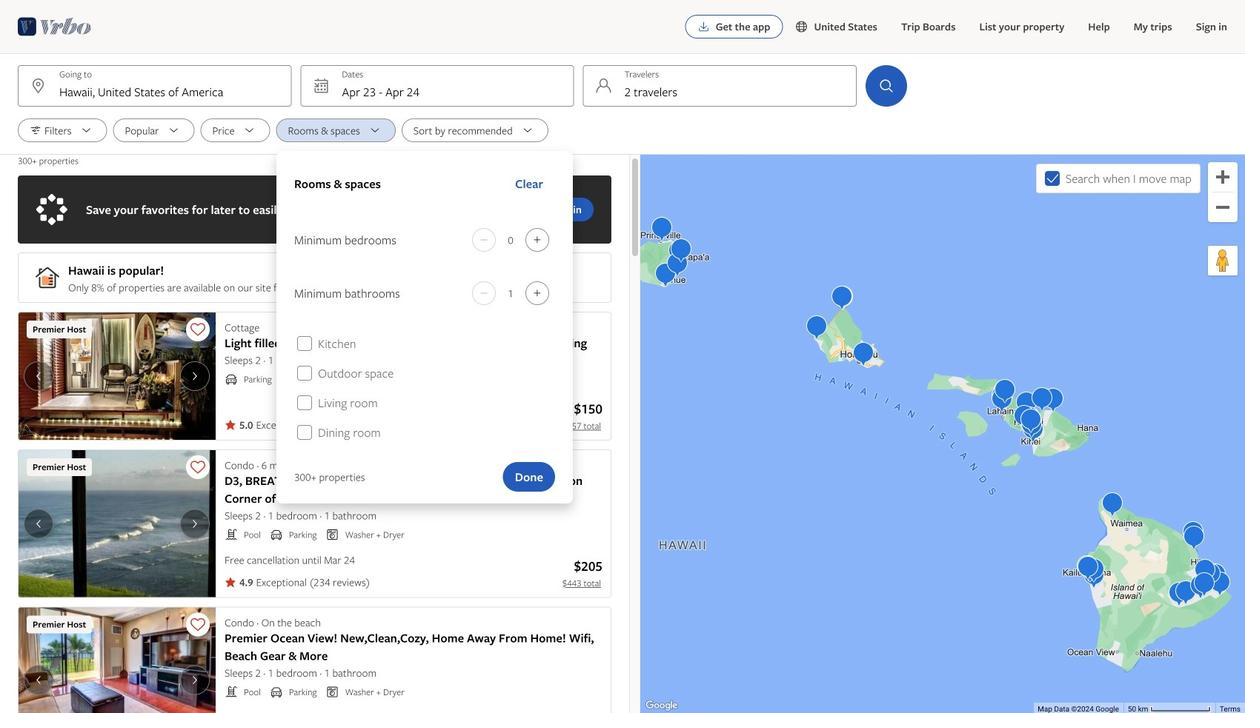 Task type: locate. For each thing, give the bounding box(es) containing it.
google image
[[644, 699, 679, 714]]

2 xsmall image from the top
[[225, 577, 236, 589]]

0 vertical spatial xsmall image
[[225, 419, 236, 431]]

search image
[[877, 77, 895, 95]]

small image
[[795, 20, 814, 33], [225, 373, 238, 386], [270, 528, 283, 542], [326, 528, 339, 542], [326, 686, 339, 699]]

50 inch smart tv. wifi, blue tooth music player. image
[[18, 607, 216, 714]]

xsmall image
[[225, 419, 236, 431], [225, 577, 236, 589]]

waves from the alcove window image
[[18, 450, 216, 598]]

show previous image for premier ocean view! new,clean,cozy, home away from home! wifi, beach gear & more image
[[30, 675, 47, 687]]

increase bedrooms image
[[528, 234, 546, 246]]

1 vertical spatial xsmall image
[[225, 577, 236, 589]]

small image
[[225, 528, 238, 542], [225, 686, 238, 699], [270, 686, 283, 699]]

1 xsmall image from the top
[[225, 419, 236, 431]]

show previous image for light filled small-scale apartment in a tropical neighborhood setting image
[[30, 371, 47, 382]]

show next image for d3, breathtaking views from all windows!! private end unit on corner of bluff! image
[[186, 518, 204, 530]]



Task type: describe. For each thing, give the bounding box(es) containing it.
show next image for light filled small-scale apartment in a tropical neighborhood setting image
[[186, 371, 204, 382]]

decrease bedrooms image
[[475, 234, 493, 246]]

decrease bathrooms image
[[475, 288, 493, 299]]

download the app button image
[[698, 21, 710, 33]]

small image for the show next image for premier ocean view! new,clean,cozy, home away from home! wifi, beach gear & more
[[225, 686, 238, 699]]

vrbo logo image
[[18, 15, 91, 39]]

nighttime view of entry. solar lights on patio and string lights in yard image
[[18, 312, 216, 441]]

increase bathrooms image
[[528, 288, 546, 299]]

show next image for premier ocean view! new,clean,cozy, home away from home! wifi, beach gear & more image
[[186, 675, 204, 687]]

map region
[[640, 155, 1245, 714]]

small image for show next image for d3, breathtaking views from all windows!! private end unit on corner of bluff!
[[225, 528, 238, 542]]

show previous image for d3, breathtaking views from all windows!! private end unit on corner of bluff! image
[[30, 518, 47, 530]]



Task type: vqa. For each thing, say whether or not it's contained in the screenshot.
Show all 16 images at the right of the page
no



